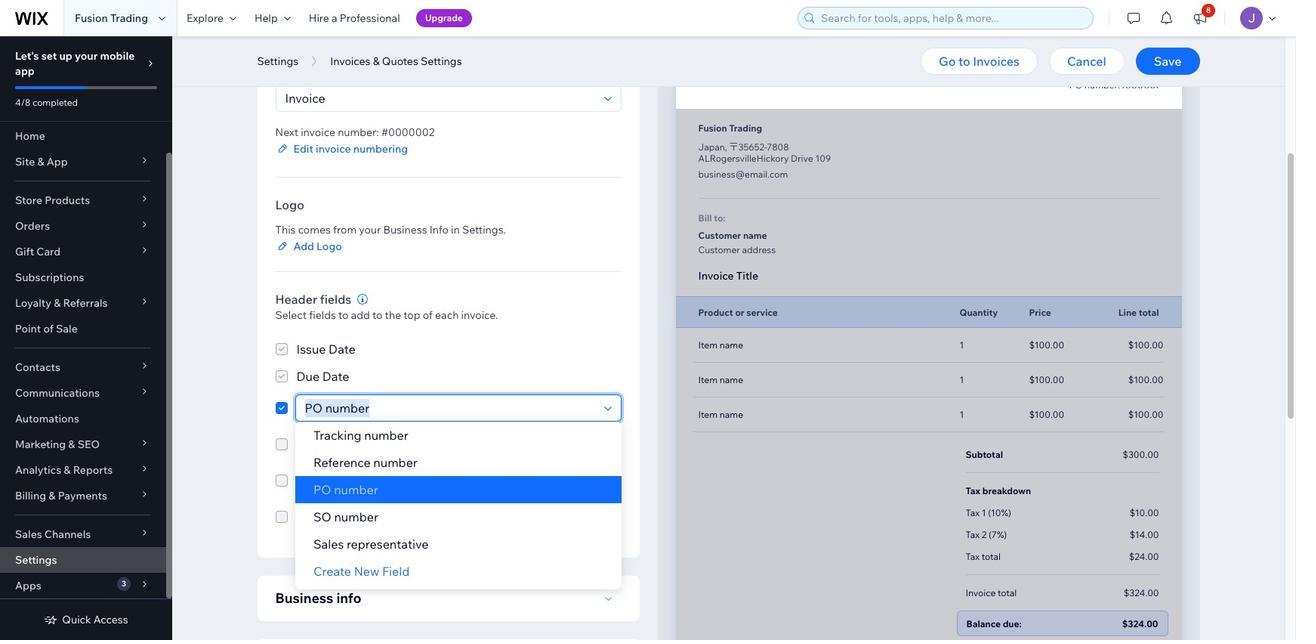 Task type: vqa. For each thing, say whether or not it's contained in the screenshot.
Pay
no



Task type: describe. For each thing, give the bounding box(es) containing it.
analytics & reports button
[[0, 457, 166, 483]]

1 horizontal spatial of
[[423, 308, 433, 322]]

header fields
[[275, 292, 352, 307]]

invoice for invoice total
[[966, 587, 996, 599]]

business@email.com
[[699, 169, 788, 180]]

store
[[15, 193, 42, 207]]

2 choose a field field from the top
[[300, 431, 600, 457]]

next
[[275, 125, 298, 139]]

settings for the settings button
[[257, 54, 299, 68]]

#0000002 issue date: dec 19, 2023 due date: dec 19, 2023 po number: xxxxxx
[[1057, 29, 1160, 91]]

number for so number
[[334, 509, 379, 524]]

price
[[1030, 306, 1052, 318]]

tax breakdown
[[966, 485, 1032, 496]]

the
[[385, 308, 401, 322]]

info
[[430, 223, 449, 237]]

header
[[275, 292, 317, 307]]

access
[[94, 613, 128, 626]]

product or service
[[699, 306, 778, 318]]

point of sale link
[[0, 316, 166, 342]]

1 dec from the top
[[1106, 48, 1123, 59]]

alrogersvillehickory
[[699, 153, 789, 164]]

mobile
[[100, 49, 135, 63]]

2 item name from the top
[[699, 374, 744, 385]]

name inside bill to: customer name customer address
[[744, 230, 767, 241]]

add
[[351, 308, 370, 322]]

2 19, from the top
[[1125, 63, 1137, 75]]

products
[[45, 193, 90, 207]]

3 item name from the top
[[699, 409, 744, 420]]

7808
[[767, 141, 789, 153]]

add logo button
[[275, 239, 506, 254]]

due:
[[1003, 618, 1022, 629]]

tracking
[[314, 428, 362, 443]]

2 date: from the top
[[1081, 63, 1104, 75]]

quick
[[62, 613, 91, 626]]

comes
[[298, 223, 331, 237]]

& for loyalty
[[54, 296, 61, 310]]

hire a professional link
[[300, 0, 409, 36]]

$300.00
[[1123, 449, 1160, 460]]

save button
[[1136, 48, 1200, 75]]

quotes
[[382, 54, 418, 68]]

number for tracking number
[[364, 428, 409, 443]]

go
[[939, 54, 956, 69]]

po
[[1070, 79, 1083, 91]]

in
[[451, 223, 460, 237]]

〒35652-
[[730, 141, 767, 153]]

0 horizontal spatial to
[[339, 308, 349, 322]]

invoice for edit
[[316, 142, 351, 156]]

explore
[[187, 11, 224, 25]]

business info
[[275, 589, 362, 607]]

from
[[333, 223, 357, 237]]

trading for fusion trading
[[110, 11, 148, 25]]

communications button
[[0, 380, 166, 406]]

invoice.
[[461, 308, 498, 322]]

issue
[[1057, 48, 1079, 59]]

let's set up your mobile app
[[15, 49, 135, 78]]

and
[[372, 54, 394, 70]]

settings for settings link
[[15, 553, 57, 567]]

$324.00 for balance due:
[[1123, 618, 1159, 629]]

109
[[816, 153, 831, 164]]

billing
[[15, 489, 46, 503]]

this comes from your business info in settings.
[[275, 223, 506, 237]]

line total
[[1119, 306, 1160, 318]]

reference
[[314, 455, 371, 470]]

contacts
[[15, 360, 60, 374]]

& for site
[[37, 155, 44, 169]]

3
[[122, 579, 126, 589]]

set
[[41, 49, 57, 63]]

home link
[[0, 123, 166, 149]]

of inside 'sidebar' element
[[43, 322, 54, 336]]

0 horizontal spatial #0000002
[[382, 125, 435, 139]]

go to invoices
[[939, 54, 1020, 69]]

payments
[[58, 489, 107, 503]]

sales for sales channels
[[15, 527, 42, 541]]

invoice title
[[699, 269, 759, 283]]

2 horizontal spatial settings
[[421, 54, 462, 68]]

1 19, from the top
[[1125, 48, 1137, 59]]

top
[[404, 308, 421, 322]]

sidebar element
[[0, 36, 172, 640]]

your for business
[[359, 223, 381, 237]]

field
[[382, 564, 410, 579]]

analytics
[[15, 463, 61, 477]]

so
[[314, 509, 332, 524]]

3 item from the top
[[699, 409, 718, 420]]

quantity
[[960, 306, 999, 318]]

0 vertical spatial logo
[[275, 197, 305, 212]]

0 horizontal spatial invoices
[[330, 54, 371, 68]]

2 dec from the top
[[1106, 63, 1123, 75]]

up
[[59, 49, 72, 63]]

site & app
[[15, 155, 68, 169]]

site
[[15, 155, 35, 169]]

add
[[294, 240, 314, 253]]

1 horizontal spatial to
[[373, 308, 383, 322]]

marketing & seo
[[15, 438, 100, 451]]

next invoice number: #0000002
[[275, 125, 435, 139]]

loyalty & referrals
[[15, 296, 108, 310]]

add logo
[[294, 240, 342, 253]]

tax for tax breakdown
[[966, 485, 981, 496]]

upgrade
[[425, 12, 463, 23]]

this
[[275, 223, 296, 237]]

8
[[1207, 5, 1212, 15]]

cancel
[[1068, 54, 1107, 69]]

service
[[747, 306, 778, 318]]

sales for sales representative
[[314, 537, 344, 552]]

invoice for invoice title
[[699, 269, 734, 283]]

invoices & quotes settings button
[[323, 50, 470, 73]]

tax 1 (10%)
[[966, 507, 1012, 518]]

orders
[[15, 219, 50, 233]]

4/8 completed
[[15, 97, 78, 108]]

home
[[15, 129, 45, 143]]

number: inside #0000002 issue date: dec 19, 2023 due date: dec 19, 2023 po number: xxxxxx
[[1085, 79, 1121, 91]]

2 2023 from the top
[[1139, 63, 1160, 75]]

orders button
[[0, 213, 166, 239]]

app
[[47, 155, 68, 169]]

& for analytics
[[64, 463, 71, 477]]

2
[[982, 529, 987, 540]]

gift card
[[15, 245, 61, 258]]

your for mobile
[[75, 49, 98, 63]]

apps
[[15, 579, 41, 592]]

invoice for next
[[301, 125, 336, 139]]

fields for select
[[309, 308, 336, 322]]



Task type: locate. For each thing, give the bounding box(es) containing it.
number up the sales representative
[[334, 509, 379, 524]]

sales inside 'popup button'
[[15, 527, 42, 541]]

4 tax from the top
[[966, 551, 980, 562]]

& right site at the top left of page
[[37, 155, 44, 169]]

1 vertical spatial dec
[[1106, 63, 1123, 75]]

japan,
[[699, 141, 728, 153]]

0 horizontal spatial settings
[[15, 553, 57, 567]]

balance due:
[[967, 618, 1022, 629]]

1 vertical spatial item
[[699, 374, 718, 385]]

2 item from the top
[[699, 374, 718, 385]]

professional
[[340, 11, 400, 25]]

automations link
[[0, 406, 166, 431]]

1 choose a field field from the top
[[300, 395, 600, 421]]

list box containing tracking number
[[295, 422, 622, 558]]

& right loyalty
[[54, 296, 61, 310]]

list box
[[295, 422, 622, 558]]

1 vertical spatial fields
[[309, 308, 336, 322]]

0 horizontal spatial invoice
[[699, 269, 734, 283]]

1 horizontal spatial sales
[[314, 537, 344, 552]]

invoices left and
[[330, 54, 371, 68]]

number: up edit invoice numbering button
[[338, 125, 379, 139]]

0 vertical spatial #0000002
[[1106, 29, 1160, 43]]

total right the line
[[1139, 306, 1160, 318]]

1 vertical spatial invoice
[[316, 142, 351, 156]]

settings inside 'sidebar' element
[[15, 553, 57, 567]]

fusion up mobile
[[75, 11, 108, 25]]

4/8
[[15, 97, 30, 108]]

2 horizontal spatial to
[[959, 54, 971, 69]]

trading
[[110, 11, 148, 25], [730, 122, 763, 134]]

& inside popup button
[[54, 296, 61, 310]]

total
[[1139, 306, 1160, 318], [982, 551, 1001, 562], [998, 587, 1017, 599]]

3 tax from the top
[[966, 529, 980, 540]]

tax for tax total
[[966, 551, 980, 562]]

subscriptions
[[15, 271, 84, 284]]

& inside 'dropdown button'
[[64, 463, 71, 477]]

0 vertical spatial business
[[383, 223, 427, 237]]

& right billing
[[49, 489, 56, 503]]

0 vertical spatial 19,
[[1125, 48, 1137, 59]]

store products
[[15, 193, 90, 207]]

1 horizontal spatial your
[[359, 223, 381, 237]]

numbering
[[353, 142, 408, 156]]

fusion trading japan, 〒35652-7808 alrogersvillehickory drive 109 business@email.com
[[699, 122, 831, 180]]

business down create at the bottom
[[275, 589, 334, 607]]

0 horizontal spatial trading
[[110, 11, 148, 25]]

sales down billing
[[15, 527, 42, 541]]

tax
[[966, 485, 981, 496], [966, 507, 980, 518], [966, 529, 980, 540], [966, 551, 980, 562]]

1 horizontal spatial #0000002
[[1106, 29, 1160, 43]]

quick access button
[[44, 613, 128, 626]]

Choose a field field
[[300, 395, 600, 421], [300, 431, 600, 457], [300, 468, 600, 493], [300, 504, 600, 530]]

0 vertical spatial 2023
[[1139, 48, 1160, 59]]

None checkbox
[[275, 367, 349, 385], [275, 431, 288, 458], [275, 467, 288, 494], [275, 503, 288, 530], [275, 367, 349, 385], [275, 431, 288, 458], [275, 467, 288, 494], [275, 503, 288, 530]]

so number
[[314, 509, 379, 524]]

date: right due
[[1081, 63, 1104, 75]]

document
[[275, 54, 335, 70]]

0 horizontal spatial business
[[275, 589, 334, 607]]

1 item from the top
[[699, 339, 718, 351]]

select
[[275, 308, 307, 322]]

2 tax from the top
[[966, 507, 980, 518]]

total for line total
[[1139, 306, 1160, 318]]

$324.00 for invoice total
[[1124, 587, 1160, 599]]

& inside dropdown button
[[68, 438, 75, 451]]

balance
[[967, 618, 1001, 629]]

number right and
[[396, 54, 441, 70]]

0 vertical spatial your
[[75, 49, 98, 63]]

document name and number
[[275, 54, 441, 70]]

title
[[737, 269, 759, 283]]

0 vertical spatial total
[[1139, 306, 1160, 318]]

number for reference number
[[374, 455, 418, 470]]

automations
[[15, 412, 79, 425]]

of
[[423, 308, 433, 322], [43, 322, 54, 336]]

sales inside list box
[[314, 537, 344, 552]]

invoices right go
[[974, 54, 1020, 69]]

invoice left title
[[699, 269, 734, 283]]

fusion up 'japan,'
[[699, 122, 728, 134]]

#0000002 inside #0000002 issue date: dec 19, 2023 due date: dec 19, 2023 po number: xxxxxx
[[1106, 29, 1160, 43]]

$10.00
[[1130, 507, 1160, 518]]

trading up mobile
[[110, 11, 148, 25]]

to left add
[[339, 308, 349, 322]]

1 vertical spatial $324.00
[[1123, 618, 1159, 629]]

1 vertical spatial number:
[[338, 125, 379, 139]]

0 horizontal spatial logo
[[275, 197, 305, 212]]

& for billing
[[49, 489, 56, 503]]

1 vertical spatial total
[[982, 551, 1001, 562]]

invoice up edit
[[301, 125, 336, 139]]

or
[[736, 306, 745, 318]]

& left seo
[[68, 438, 75, 451]]

save
[[1154, 54, 1182, 69]]

4 choose a field field from the top
[[300, 504, 600, 530]]

trading inside fusion trading japan, 〒35652-7808 alrogersvillehickory drive 109 business@email.com
[[730, 122, 763, 134]]

trading up 〒35652-
[[730, 122, 763, 134]]

hire a professional
[[309, 11, 400, 25]]

1 vertical spatial item name
[[699, 374, 744, 385]]

2 vertical spatial item name
[[699, 409, 744, 420]]

customer
[[699, 230, 741, 241], [699, 244, 740, 255]]

(10%)
[[989, 507, 1012, 518]]

1 vertical spatial 19,
[[1125, 63, 1137, 75]]

analytics & reports
[[15, 463, 113, 477]]

1 horizontal spatial settings
[[257, 54, 299, 68]]

0 horizontal spatial sales
[[15, 527, 42, 541]]

logo inside button
[[317, 240, 342, 253]]

hire
[[309, 11, 329, 25]]

customer down to:
[[699, 230, 741, 241]]

0 vertical spatial fusion
[[75, 11, 108, 25]]

Search for tools, apps, help & more... field
[[817, 8, 1089, 29]]

breakdown
[[983, 485, 1032, 496]]

& inside button
[[373, 54, 380, 68]]

create new field
[[314, 564, 410, 579]]

sales up create at the bottom
[[314, 537, 344, 552]]

number: right po
[[1085, 79, 1121, 91]]

point
[[15, 322, 41, 336]]

0 vertical spatial trading
[[110, 11, 148, 25]]

total for tax total
[[982, 551, 1001, 562]]

number
[[396, 54, 441, 70], [364, 428, 409, 443], [374, 455, 418, 470], [334, 509, 379, 524]]

representative
[[347, 537, 429, 552]]

0 vertical spatial item name
[[699, 339, 744, 351]]

your
[[75, 49, 98, 63], [359, 223, 381, 237]]

0 vertical spatial $324.00
[[1124, 587, 1160, 599]]

dec
[[1106, 48, 1123, 59], [1106, 63, 1123, 75]]

number down tracking number
[[374, 455, 418, 470]]

create new field button
[[314, 562, 410, 580]]

invoices
[[974, 54, 1020, 69], [330, 54, 371, 68]]

total down tax 2 (7%)
[[982, 551, 1001, 562]]

0 vertical spatial invoice
[[301, 125, 336, 139]]

item
[[699, 339, 718, 351], [699, 374, 718, 385], [699, 409, 718, 420]]

0 vertical spatial number:
[[1085, 79, 1121, 91]]

$100.00
[[1030, 339, 1065, 351], [1129, 339, 1164, 351], [1030, 374, 1065, 385], [1129, 374, 1164, 385], [1030, 409, 1065, 420], [1129, 409, 1164, 420]]

1 horizontal spatial trading
[[730, 122, 763, 134]]

0 vertical spatial dec
[[1106, 48, 1123, 59]]

tax up 'tax 1 (10%)'
[[966, 485, 981, 496]]

settings down "help" button
[[257, 54, 299, 68]]

1 item name from the top
[[699, 339, 744, 351]]

sales representative
[[314, 537, 429, 552]]

cancel button
[[1050, 48, 1125, 75]]

1 vertical spatial date:
[[1081, 63, 1104, 75]]

#0000002 up save in the right top of the page
[[1106, 29, 1160, 43]]

of left sale
[[43, 322, 54, 336]]

to right go
[[959, 54, 971, 69]]

0 vertical spatial item
[[699, 339, 718, 351]]

1 horizontal spatial business
[[383, 223, 427, 237]]

1 horizontal spatial invoice
[[966, 587, 996, 599]]

1 customer from the top
[[699, 230, 741, 241]]

1 horizontal spatial logo
[[317, 240, 342, 253]]

invoice total
[[966, 587, 1017, 599]]

1 date: from the top
[[1081, 48, 1104, 59]]

create
[[314, 564, 351, 579]]

of right "top"
[[423, 308, 433, 322]]

0 horizontal spatial of
[[43, 322, 54, 336]]

logo up this on the top left of the page
[[275, 197, 305, 212]]

0 horizontal spatial fusion
[[75, 11, 108, 25]]

1 tax from the top
[[966, 485, 981, 496]]

completed
[[32, 97, 78, 108]]

number:
[[1085, 79, 1121, 91], [338, 125, 379, 139]]

tracking number
[[314, 428, 409, 443]]

fusion for fusion trading japan, 〒35652-7808 alrogersvillehickory drive 109 business@email.com
[[699, 122, 728, 134]]

name
[[338, 54, 369, 70], [744, 230, 767, 241], [720, 339, 744, 351], [720, 374, 744, 385], [720, 409, 744, 420]]

2023
[[1139, 48, 1160, 59], [1139, 63, 1160, 75]]

1 horizontal spatial invoices
[[974, 54, 1020, 69]]

your right from
[[359, 223, 381, 237]]

1 2023 from the top
[[1139, 48, 1160, 59]]

your inside let's set up your mobile app
[[75, 49, 98, 63]]

& left quotes
[[373, 54, 380, 68]]

1 vertical spatial #0000002
[[382, 125, 435, 139]]

seo
[[78, 438, 100, 451]]

edit invoice numbering
[[294, 142, 408, 156]]

0 vertical spatial date:
[[1081, 48, 1104, 59]]

to inside button
[[959, 54, 971, 69]]

1 vertical spatial 2023
[[1139, 63, 1160, 75]]

customer up invoice title
[[699, 244, 740, 255]]

drive
[[791, 153, 814, 164]]

invoice up the balance in the right of the page
[[966, 587, 996, 599]]

tax left 2
[[966, 529, 980, 540]]

total for invoice total
[[998, 587, 1017, 599]]

select fields to add to the top of each invoice.
[[275, 308, 498, 322]]

0 horizontal spatial your
[[75, 49, 98, 63]]

& for marketing
[[68, 438, 75, 451]]

1 vertical spatial trading
[[730, 122, 763, 134]]

1 vertical spatial invoice
[[966, 587, 996, 599]]

settings up apps
[[15, 553, 57, 567]]

let's
[[15, 49, 39, 63]]

tax up tax 2 (7%)
[[966, 507, 980, 518]]

app
[[15, 64, 35, 78]]

logo down comes
[[317, 240, 342, 253]]

number up reference number
[[364, 428, 409, 443]]

sale
[[56, 322, 78, 336]]

business up add logo button
[[383, 223, 427, 237]]

edit invoice numbering button
[[275, 141, 435, 156]]

3 choose a field field from the top
[[300, 468, 600, 493]]

1 horizontal spatial number:
[[1085, 79, 1121, 91]]

to left the
[[373, 308, 383, 322]]

invoice inside edit invoice numbering button
[[316, 142, 351, 156]]

0 vertical spatial fields
[[320, 292, 352, 307]]

fields
[[320, 292, 352, 307], [309, 308, 336, 322]]

2 vertical spatial item
[[699, 409, 718, 420]]

total up "due:"
[[998, 587, 1017, 599]]

tax for tax 1 (10%)
[[966, 507, 980, 518]]

a
[[332, 11, 338, 25]]

1 vertical spatial fusion
[[699, 122, 728, 134]]

subtotal
[[966, 449, 1003, 460]]

fields for header
[[320, 292, 352, 307]]

1 vertical spatial your
[[359, 223, 381, 237]]

fields up add
[[320, 292, 352, 307]]

help
[[255, 11, 278, 25]]

settings
[[257, 54, 299, 68], [421, 54, 462, 68], [15, 553, 57, 567]]

& left reports
[[64, 463, 71, 477]]

invoice down next invoice number: #0000002
[[316, 142, 351, 156]]

gift
[[15, 245, 34, 258]]

fusion inside fusion trading japan, 〒35652-7808 alrogersvillehickory drive 109 business@email.com
[[699, 122, 728, 134]]

line
[[1119, 306, 1137, 318]]

business
[[383, 223, 427, 237], [275, 589, 334, 607]]

#0000002 up numbering
[[382, 125, 435, 139]]

product
[[699, 306, 734, 318]]

tax down tax 2 (7%)
[[966, 551, 980, 562]]

settings link
[[0, 547, 166, 573]]

quick access
[[62, 613, 128, 626]]

upgrade button
[[416, 9, 472, 27]]

fusion for fusion trading
[[75, 11, 108, 25]]

& for invoices
[[373, 54, 380, 68]]

1 vertical spatial logo
[[317, 240, 342, 253]]

subscriptions link
[[0, 264, 166, 290]]

None field
[[281, 85, 600, 111]]

0 vertical spatial customer
[[699, 230, 741, 241]]

reports
[[73, 463, 113, 477]]

your right up
[[75, 49, 98, 63]]

sales
[[15, 527, 42, 541], [314, 537, 344, 552]]

fields down header fields
[[309, 308, 336, 322]]

store products button
[[0, 187, 166, 213]]

2 vertical spatial total
[[998, 587, 1017, 599]]

1 horizontal spatial fusion
[[699, 122, 728, 134]]

$14.00
[[1130, 529, 1160, 540]]

settings right quotes
[[421, 54, 462, 68]]

0 vertical spatial invoice
[[699, 269, 734, 283]]

1 vertical spatial business
[[275, 589, 334, 607]]

2 customer from the top
[[699, 244, 740, 255]]

None checkbox
[[275, 340, 356, 358], [275, 394, 288, 422], [275, 340, 356, 358], [275, 394, 288, 422]]

marketing & seo button
[[0, 431, 166, 457]]

date: right issue
[[1081, 48, 1104, 59]]

1 vertical spatial customer
[[699, 244, 740, 255]]

trading for fusion trading japan, 〒35652-7808 alrogersvillehickory drive 109 business@email.com
[[730, 122, 763, 134]]

tax for tax 2 (7%)
[[966, 529, 980, 540]]

0 horizontal spatial number:
[[338, 125, 379, 139]]

option
[[295, 476, 622, 503]]

card
[[36, 245, 61, 258]]



